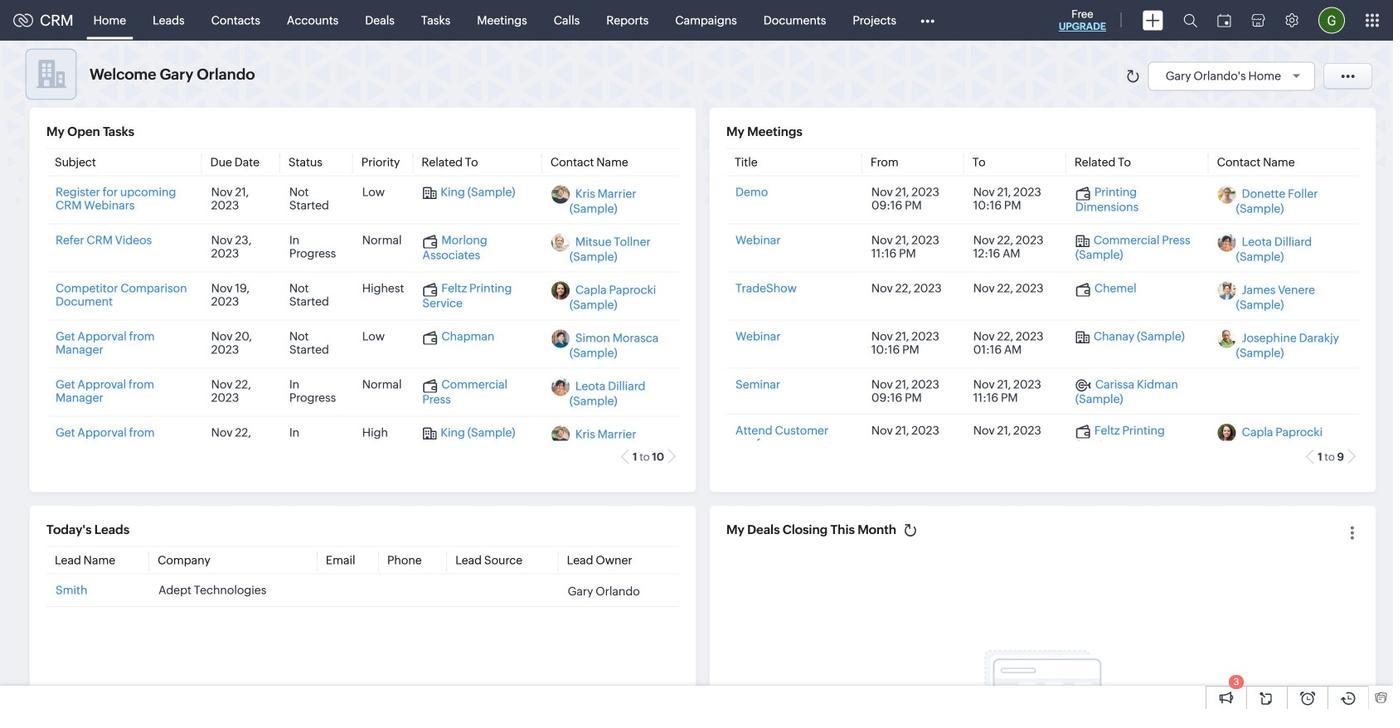 Task type: vqa. For each thing, say whether or not it's contained in the screenshot.
logo
yes



Task type: describe. For each thing, give the bounding box(es) containing it.
search image
[[1184, 13, 1198, 27]]

logo image
[[13, 14, 33, 27]]

calendar image
[[1218, 14, 1232, 27]]

profile element
[[1309, 0, 1355, 40]]

create menu element
[[1133, 0, 1174, 40]]



Task type: locate. For each thing, give the bounding box(es) containing it.
create menu image
[[1143, 10, 1164, 30]]

search element
[[1174, 0, 1208, 41]]

profile image
[[1319, 7, 1345, 34]]

Other Modules field
[[910, 7, 946, 34]]



